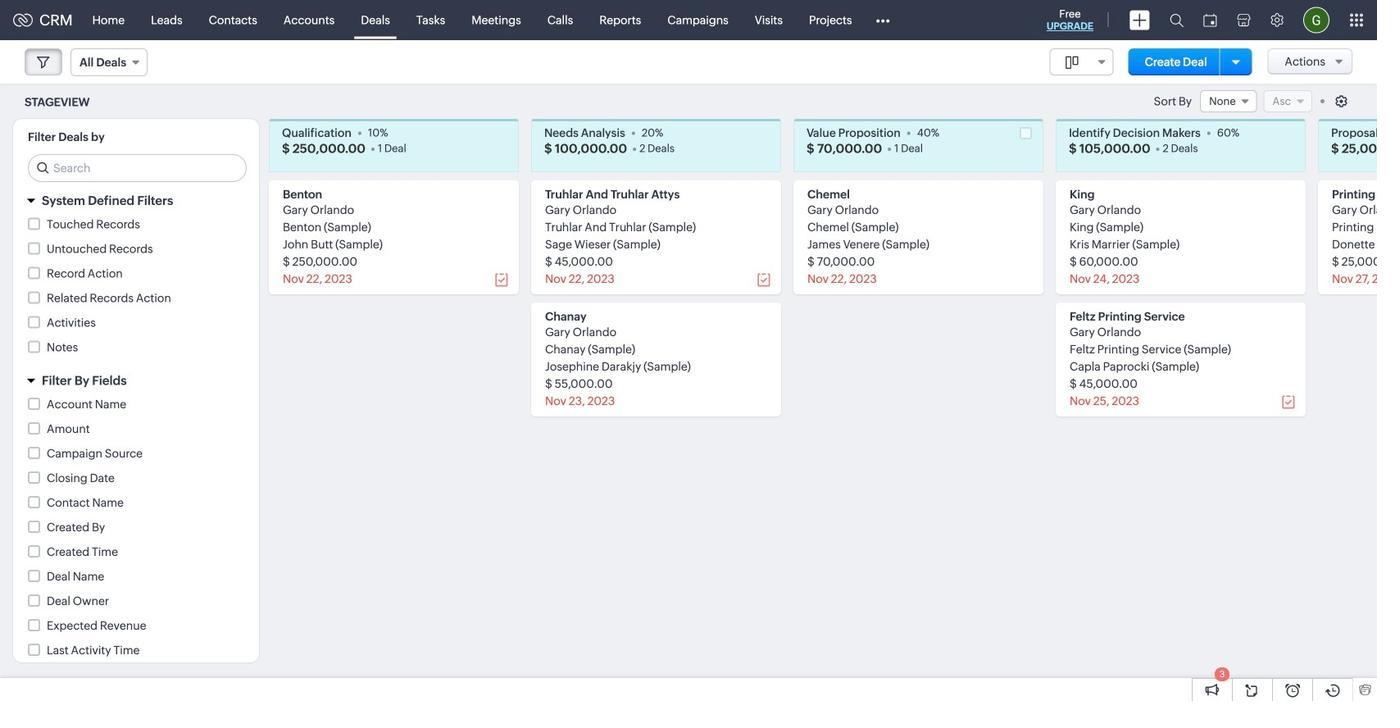 Task type: locate. For each thing, give the bounding box(es) containing it.
profile image
[[1304, 7, 1330, 33]]

search element
[[1161, 0, 1194, 40]]

size image
[[1066, 55, 1079, 70]]

none field 'size'
[[1050, 48, 1114, 75]]

Other Modules field
[[866, 7, 901, 33]]

calendar image
[[1204, 14, 1218, 27]]

profile element
[[1294, 0, 1340, 40]]

Search text field
[[29, 155, 246, 181]]

None field
[[71, 48, 148, 76], [1050, 48, 1114, 75], [1201, 90, 1258, 112], [71, 48, 148, 76], [1201, 90, 1258, 112]]



Task type: vqa. For each thing, say whether or not it's contained in the screenshot.
Page
no



Task type: describe. For each thing, give the bounding box(es) containing it.
search image
[[1170, 13, 1184, 27]]

logo image
[[13, 14, 33, 27]]

create menu image
[[1130, 10, 1151, 30]]

create menu element
[[1120, 0, 1161, 40]]



